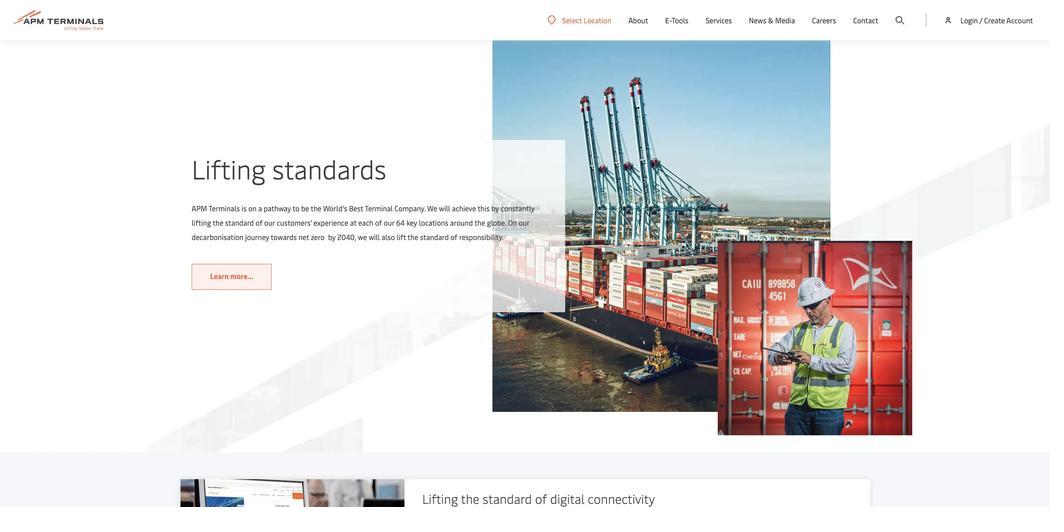 Task type: vqa. For each thing, say whether or not it's contained in the screenshot.
'europe,' in the APM Terminals Gothenburg Europe, Sweden
no



Task type: locate. For each thing, give the bounding box(es) containing it.
standard
[[225, 218, 254, 228], [420, 232, 449, 242], [483, 490, 532, 507]]

0 vertical spatial lifting
[[192, 151, 266, 186]]

locations
[[419, 218, 449, 228]]

1 vertical spatial lifting
[[422, 490, 458, 507]]

1 horizontal spatial our
[[384, 218, 395, 228]]

2 vertical spatial standard
[[483, 490, 532, 507]]

key
[[407, 218, 418, 228]]

our right on
[[519, 218, 530, 228]]

0 horizontal spatial will
[[369, 232, 380, 242]]

0 horizontal spatial lifting
[[192, 151, 266, 186]]

news
[[749, 15, 767, 25]]

our down the "pathway"
[[265, 218, 275, 228]]

achieve
[[452, 203, 476, 213]]

the
[[311, 203, 322, 213], [213, 218, 224, 228], [475, 218, 486, 228], [408, 232, 419, 242], [461, 490, 480, 507]]

1 horizontal spatial will
[[439, 203, 451, 213]]

login / create account
[[961, 15, 1033, 25]]

2 horizontal spatial our
[[519, 218, 530, 228]]

connectivity
[[588, 490, 655, 507]]

best
[[349, 203, 364, 213]]

at
[[350, 218, 357, 228]]

of
[[256, 218, 263, 228], [375, 218, 382, 228], [451, 232, 458, 242], [535, 490, 547, 507]]

apmt container tracking banner image
[[180, 480, 405, 508]]

0 horizontal spatial our
[[265, 218, 275, 228]]

2 horizontal spatial standard
[[483, 490, 532, 507]]

experience
[[314, 218, 349, 228]]

login / create account link
[[944, 0, 1033, 40]]

be
[[302, 203, 309, 213]]

of left digital at the bottom right
[[535, 490, 547, 507]]

select location
[[562, 15, 612, 25]]

each
[[359, 218, 374, 228]]

learn more... link
[[192, 264, 272, 290]]

tools
[[672, 15, 689, 25]]

our left 64
[[384, 218, 395, 228]]

0 horizontal spatial standard
[[225, 218, 254, 228]]

decarbonisation
[[192, 232, 244, 242]]

/
[[980, 15, 983, 25]]

we
[[358, 232, 367, 242]]

our
[[265, 218, 275, 228], [384, 218, 395, 228], [519, 218, 530, 228]]

on
[[249, 203, 257, 213]]

lifting the standard of digital connectivity link
[[180, 480, 870, 508]]

0 vertical spatial standard
[[225, 218, 254, 228]]

more...
[[231, 271, 254, 281]]

by down experience
[[328, 232, 336, 242]]

2040,
[[338, 232, 356, 242]]

news & media
[[749, 15, 795, 25]]

apm
[[192, 203, 207, 213]]

world's
[[323, 203, 348, 213]]

careers button
[[812, 0, 836, 40]]

standards
[[273, 151, 387, 186]]

1 horizontal spatial by
[[492, 203, 499, 213]]

by
[[492, 203, 499, 213], [328, 232, 336, 242]]

contact button
[[854, 0, 879, 40]]

terminal
[[365, 203, 393, 213]]

towards
[[271, 232, 297, 242]]

careers
[[812, 15, 836, 25]]

to
[[293, 203, 300, 213]]

1 vertical spatial by
[[328, 232, 336, 242]]

contact
[[854, 15, 879, 25]]

journey
[[245, 232, 269, 242]]

&
[[768, 15, 774, 25]]

by right this
[[492, 203, 499, 213]]

of down a at the left
[[256, 218, 263, 228]]

digital
[[550, 490, 585, 507]]

will
[[439, 203, 451, 213], [369, 232, 380, 242]]

lifting for lifting standards
[[192, 151, 266, 186]]

0 horizontal spatial by
[[328, 232, 336, 242]]

create
[[985, 15, 1005, 25]]

company.
[[395, 203, 426, 213]]

lifting standards
[[192, 151, 387, 186]]

1 vertical spatial standard
[[420, 232, 449, 242]]

lifting
[[192, 151, 266, 186], [422, 490, 458, 507]]

1 horizontal spatial lifting
[[422, 490, 458, 507]]

login
[[961, 15, 978, 25]]



Task type: describe. For each thing, give the bounding box(es) containing it.
news & media button
[[749, 0, 795, 40]]

3 our from the left
[[519, 218, 530, 228]]

we
[[428, 203, 438, 213]]

media
[[775, 15, 795, 25]]

64
[[397, 218, 405, 228]]

terminals
[[209, 203, 240, 213]]

a
[[258, 203, 262, 213]]

services
[[706, 15, 732, 25]]

about button
[[629, 0, 648, 40]]

e-tools button
[[666, 0, 689, 40]]

select
[[562, 15, 582, 25]]

1 vertical spatial will
[[369, 232, 380, 242]]

about
[[629, 15, 648, 25]]

1 our from the left
[[265, 218, 275, 228]]

lifting for lifting the standard of digital connectivity
[[422, 490, 458, 507]]

net
[[299, 232, 309, 242]]

apm terminals employee image
[[718, 241, 912, 436]]

this
[[478, 203, 490, 213]]

lifting
[[192, 218, 211, 228]]

account
[[1007, 15, 1033, 25]]

learn more...
[[210, 271, 254, 281]]

location
[[584, 15, 612, 25]]

lift
[[397, 232, 406, 242]]

customers'
[[277, 218, 312, 228]]

1 horizontal spatial standard
[[420, 232, 449, 242]]

0 vertical spatial will
[[439, 203, 451, 213]]

of right each
[[375, 218, 382, 228]]

services button
[[706, 0, 732, 40]]

of down around
[[451, 232, 458, 242]]

around
[[450, 218, 473, 228]]

0 vertical spatial by
[[492, 203, 499, 213]]

lifting the standard of digital connectivity
[[422, 490, 655, 507]]

e-
[[666, 15, 672, 25]]

on
[[509, 218, 517, 228]]

responsibility.
[[460, 232, 504, 242]]

also
[[382, 232, 395, 242]]

select location button
[[548, 15, 612, 25]]

constantly
[[501, 203, 535, 213]]

e-tools
[[666, 15, 689, 25]]

2 our from the left
[[384, 218, 395, 228]]

apm terminals is on a pathway to be the world's best terminal company. we will achieve this by constantly lifting the standard of our customers' experience at each of our 64 key locations around the globe. on our decarbonisation journey towards net zero  by 2040, we will also lift the standard of responsibility.
[[192, 203, 535, 242]]

globe.
[[487, 218, 507, 228]]

is
[[242, 203, 247, 213]]

pathway
[[264, 203, 291, 213]]

learn
[[210, 271, 229, 281]]



